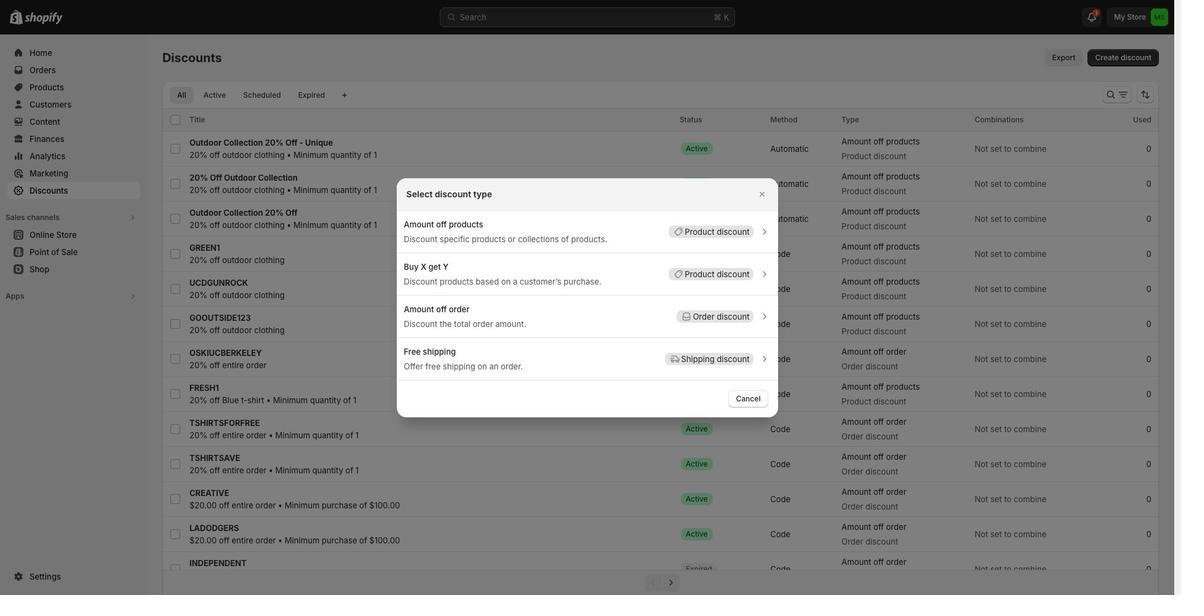 Task type: vqa. For each thing, say whether or not it's contained in the screenshot.
DIALOG
yes



Task type: locate. For each thing, give the bounding box(es) containing it.
pagination element
[[163, 571, 1160, 596]]

tab list
[[167, 86, 335, 104]]

dialog
[[0, 178, 1175, 418]]



Task type: describe. For each thing, give the bounding box(es) containing it.
shopify image
[[25, 12, 63, 25]]



